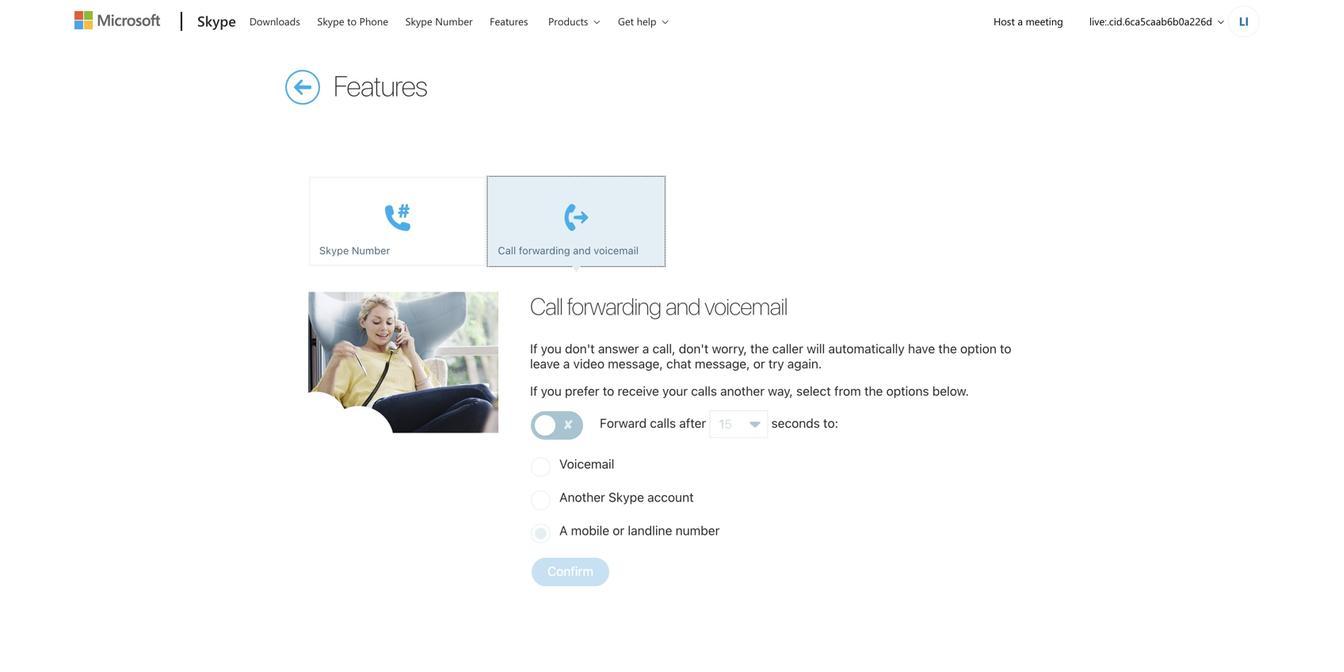 Task type: locate. For each thing, give the bounding box(es) containing it.
1 vertical spatial skype number
[[319, 245, 390, 256]]

downloads link
[[242, 1, 307, 39]]

live:.cid.6ca5caab6b0a226d
[[1090, 14, 1213, 28]]

0 vertical spatial skype number
[[406, 14, 473, 28]]

features left products
[[490, 14, 528, 28]]

0 horizontal spatial number
[[352, 245, 390, 256]]

products
[[549, 14, 588, 28]]

meeting
[[1026, 14, 1064, 28]]

skype to phone
[[317, 14, 388, 28]]

skype
[[197, 11, 236, 30], [317, 14, 344, 28], [406, 14, 433, 28], [319, 245, 349, 256]]

features
[[490, 14, 528, 28], [334, 69, 427, 102]]

previous page image
[[285, 70, 875, 671]]

0 vertical spatial features
[[490, 14, 528, 28]]

0 vertical spatial number
[[435, 14, 473, 28]]

features down the phone
[[334, 69, 427, 102]]

call forwarding and voicemail
[[498, 245, 639, 256]]

features link
[[483, 1, 535, 39]]

host a meeting
[[994, 14, 1064, 28]]

microsoft image
[[75, 11, 160, 29]]

1 vertical spatial number
[[352, 245, 390, 256]]

number
[[435, 14, 473, 28], [352, 245, 390, 256]]

call
[[498, 245, 516, 256]]

0 horizontal spatial features
[[334, 69, 427, 102]]

skype number
[[406, 14, 473, 28], [319, 245, 390, 256]]

forwarding
[[519, 245, 570, 256]]

1 horizontal spatial skype number
[[406, 14, 473, 28]]

skype number link
[[398, 1, 480, 39], [309, 177, 486, 266]]

li
[[1240, 13, 1249, 29]]

1 horizontal spatial number
[[435, 14, 473, 28]]

get help
[[618, 14, 657, 28]]

get
[[618, 14, 634, 28]]



Task type: describe. For each thing, give the bounding box(es) containing it.
get help button
[[608, 1, 681, 42]]

downloads
[[250, 14, 300, 28]]

products button
[[538, 1, 613, 42]]

1 horizontal spatial features
[[490, 14, 528, 28]]

call forwarding and voicemail link
[[488, 177, 665, 266]]

1 vertical spatial skype number link
[[309, 177, 486, 266]]

a
[[1018, 14, 1023, 28]]

host
[[994, 14, 1015, 28]]

phone
[[360, 14, 388, 28]]

voicemail
[[594, 245, 639, 256]]

to
[[347, 14, 357, 28]]

0 vertical spatial skype number link
[[398, 1, 480, 39]]

skype to phone link
[[310, 1, 396, 39]]

1 vertical spatial features
[[334, 69, 427, 102]]

0 horizontal spatial skype number
[[319, 245, 390, 256]]

and
[[573, 245, 591, 256]]

help
[[637, 14, 657, 28]]

host a meeting link
[[981, 1, 1077, 41]]

skype link
[[189, 1, 241, 44]]



Task type: vqa. For each thing, say whether or not it's contained in the screenshot.
Choose for Choose from up to 25 countries/regions
no



